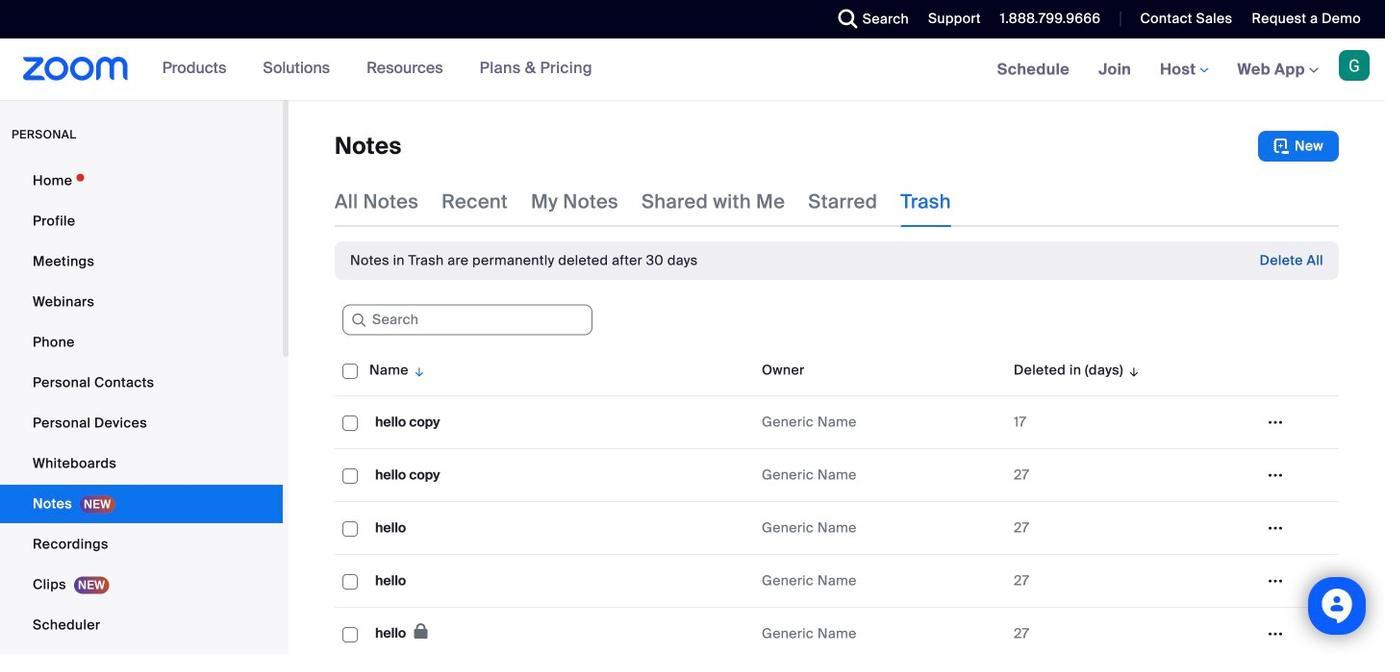 Task type: vqa. For each thing, say whether or not it's contained in the screenshot.
#00FFD9FF menu item
no



Task type: describe. For each thing, give the bounding box(es) containing it.
2 more options for hello image from the top
[[1260, 625, 1291, 643]]

1 more options for hello image from the top
[[1260, 520, 1291, 537]]

personal menu menu
[[0, 162, 283, 654]]

product information navigation
[[148, 38, 607, 100]]

meetings navigation
[[983, 38, 1386, 102]]



Task type: locate. For each thing, give the bounding box(es) containing it.
1 horizontal spatial arrow down image
[[1124, 359, 1141, 382]]

banner
[[0, 38, 1386, 102]]

zoom logo image
[[23, 57, 129, 81]]

more options for hello image
[[1260, 520, 1291, 537], [1260, 625, 1291, 643]]

application
[[335, 345, 1339, 654]]

2 arrow down image from the left
[[1124, 359, 1141, 382]]

arrow down image
[[409, 359, 427, 382], [1124, 359, 1141, 382]]

tabs of all notes page tab list
[[335, 177, 951, 227]]

more options for hello copy image
[[1260, 414, 1291, 431]]

Search text field
[[343, 305, 593, 336]]

more options for hello image
[[1260, 572, 1291, 590]]

alert
[[350, 251, 698, 270]]

1 vertical spatial more options for hello image
[[1260, 625, 1291, 643]]

more options for hello image down more options for hello icon in the bottom right of the page
[[1260, 625, 1291, 643]]

profile picture image
[[1339, 50, 1370, 81]]

more options for hello copy image
[[1260, 467, 1291, 484]]

0 horizontal spatial arrow down image
[[409, 359, 427, 382]]

1 arrow down image from the left
[[409, 359, 427, 382]]

more options for hello image up more options for hello icon in the bottom right of the page
[[1260, 520, 1291, 537]]

0 vertical spatial more options for hello image
[[1260, 520, 1291, 537]]



